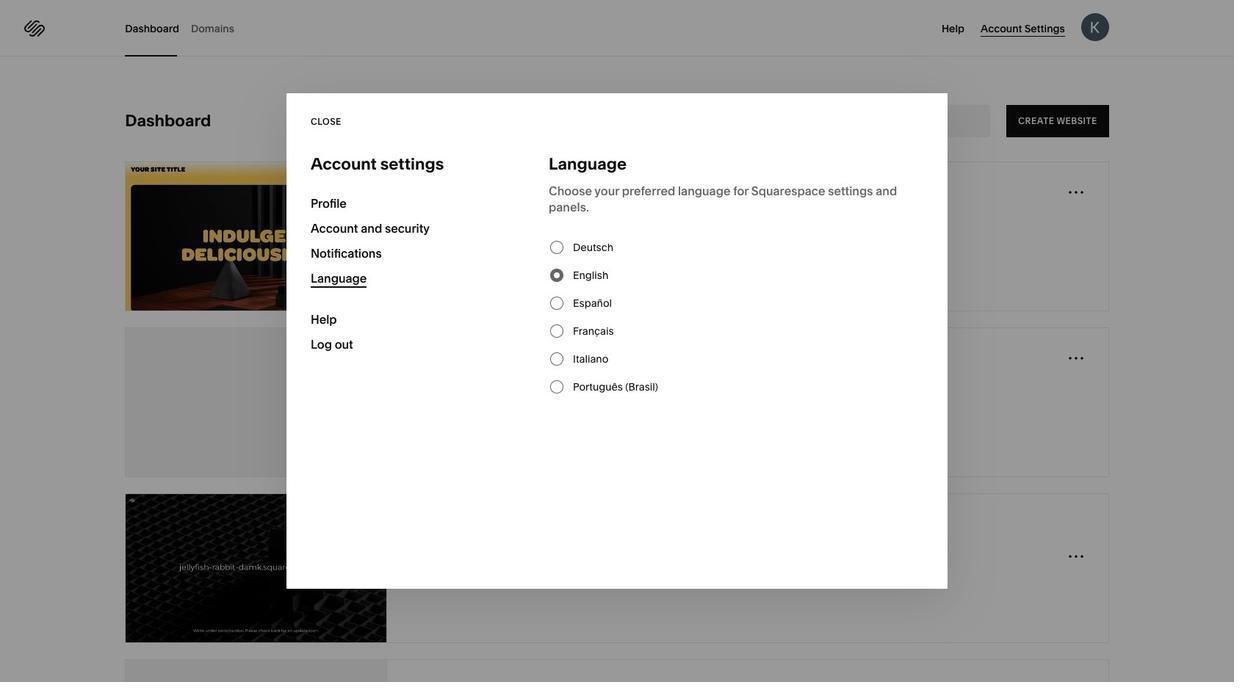 Task type: vqa. For each thing, say whether or not it's contained in the screenshot.
Search field
yes



Task type: locate. For each thing, give the bounding box(es) containing it.
Search field
[[870, 113, 958, 129]]

tab list
[[125, 0, 246, 57]]



